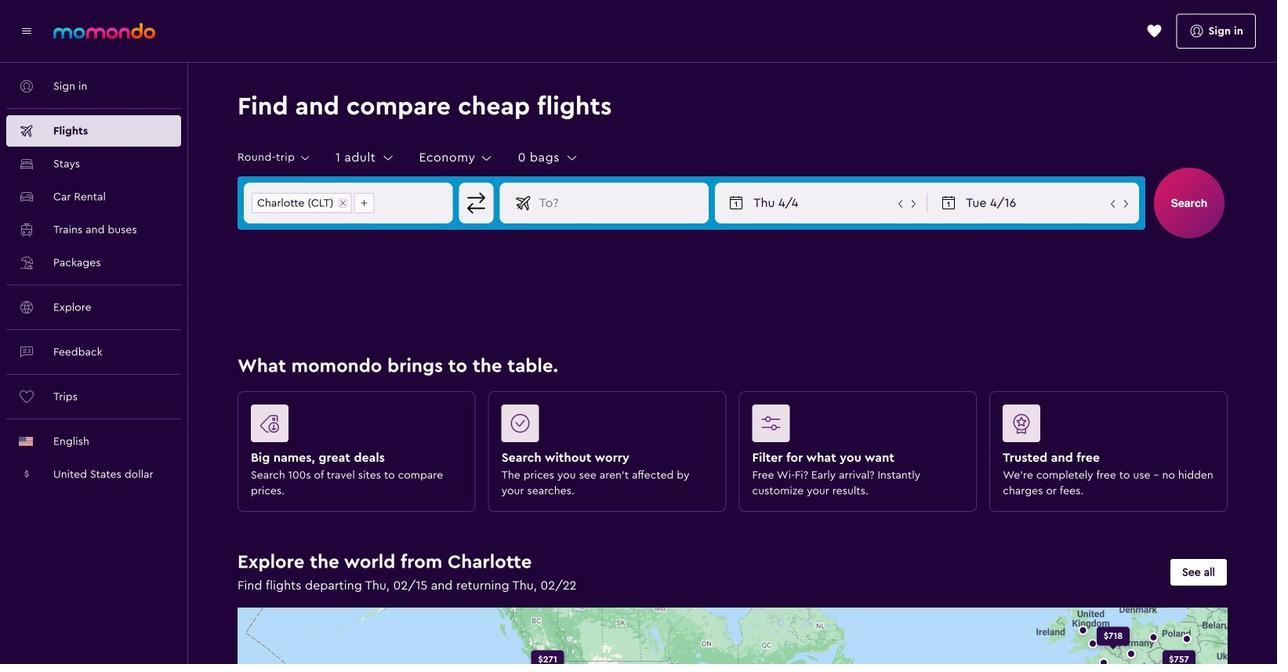 Task type: describe. For each thing, give the bounding box(es) containing it.
united states (english) image
[[19, 437, 33, 446]]

map region
[[90, 511, 1277, 664]]

4 figure from the left
[[1003, 405, 1208, 448]]

tuesday april 16th element
[[966, 194, 1107, 212]]

3 figure from the left
[[752, 405, 957, 448]]

1 list item from the left
[[252, 193, 352, 213]]

Cabin type Economy field
[[419, 150, 494, 166]]

2 list item from the left
[[354, 193, 374, 213]]

Flight origin input text field
[[381, 183, 452, 223]]

thursday april 4th element
[[754, 194, 895, 212]]

remove image
[[339, 199, 347, 207]]

2 figure from the left
[[502, 405, 707, 448]]

Flight destination input text field
[[533, 183, 708, 223]]



Task type: locate. For each thing, give the bounding box(es) containing it.
list item right the remove image
[[354, 193, 374, 213]]

list
[[245, 183, 381, 223]]

Trip type Round-trip field
[[238, 151, 312, 165]]

swap departure airport and destination airport image
[[461, 188, 491, 218]]

navigation menu image
[[19, 23, 34, 39]]

1 horizontal spatial list item
[[354, 193, 374, 213]]

0 horizontal spatial list item
[[252, 193, 352, 213]]

1 figure from the left
[[251, 405, 456, 448]]

open trips drawer image
[[1147, 23, 1162, 39]]

list item
[[252, 193, 352, 213], [354, 193, 374, 213]]

list item down trip type round-trip field
[[252, 193, 352, 213]]

figure
[[251, 405, 456, 448], [502, 405, 707, 448], [752, 405, 957, 448], [1003, 405, 1208, 448]]



Task type: vqa. For each thing, say whether or not it's contained in the screenshot.
topmost To? text box
no



